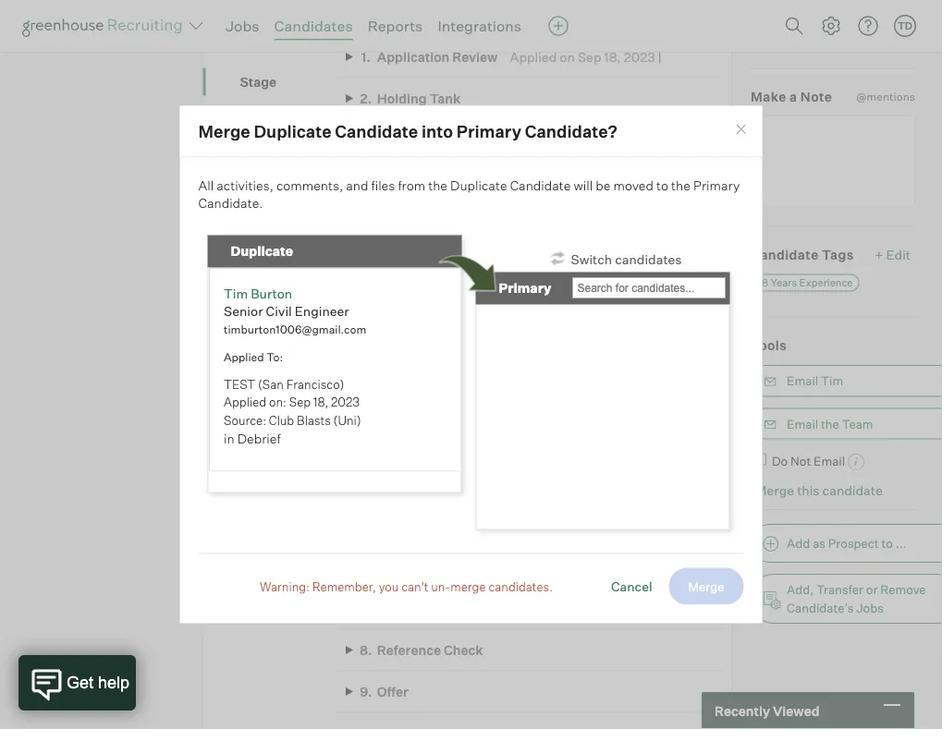 Task type: locate. For each thing, give the bounding box(es) containing it.
1 vertical spatial duplicate
[[451, 177, 508, 193]]

1 vertical spatial interview
[[576, 539, 632, 555]]

2023
[[624, 49, 656, 65], [583, 299, 615, 315], [331, 394, 359, 409]]

| inside the schedule interview | send self-schedule request
[[635, 539, 639, 555]]

activities,
[[217, 177, 274, 193]]

1 vertical spatial candidate
[[510, 177, 571, 193]]

0 vertical spatial merge
[[198, 121, 250, 142]]

un-
[[431, 579, 451, 594]]

as
[[813, 537, 826, 551]]

9.
[[360, 684, 372, 701]]

you
[[379, 579, 399, 594]]

18,
[[605, 49, 621, 65], [564, 299, 581, 315], [313, 394, 328, 409]]

undo
[[819, 33, 852, 49]]

from
[[398, 177, 426, 193]]

email up email the team
[[787, 374, 819, 389]]

to
[[657, 177, 669, 193], [882, 537, 894, 551]]

2 vertical spatial email
[[814, 454, 846, 468]]

close image
[[734, 122, 749, 137]]

0 vertical spatial jobs
[[226, 17, 260, 35]]

tim
[[223, 285, 248, 301], [822, 374, 844, 389]]

0 horizontal spatial jobs
[[226, 17, 260, 35]]

senior
[[223, 303, 263, 319]]

merge duplicate candidate into primary candidate?
[[198, 121, 618, 142]]

candidate left will in the right of the page
[[510, 177, 571, 193]]

0 vertical spatial sep
[[578, 49, 602, 65]]

reports
[[368, 17, 423, 35]]

switch candidates link
[[550, 250, 682, 268]]

2 horizontal spatial |
[[813, 34, 816, 48]]

1 horizontal spatial merge
[[756, 483, 795, 499]]

jobs link
[[226, 17, 260, 35]]

test (san francisco) applied on: sep 18, 2023 source: club blasts (uni) in debrief
[[223, 376, 361, 446]]

1 horizontal spatial application
[[377, 49, 450, 65]]

viewed
[[773, 703, 820, 720]]

sep right on
[[578, 49, 602, 65]]

application down jobs link
[[240, 37, 309, 53]]

duplicate inside all activities, comments, and files from the duplicate candidate will be moved to the primary candidate.
[[451, 177, 508, 193]]

reminder dismissed | undo
[[751, 10, 852, 49]]

email right not
[[814, 454, 846, 468]]

note
[[801, 89, 833, 105]]

duplicate up tim burton link
[[231, 243, 293, 259]]

do
[[772, 454, 788, 468]]

2 horizontal spatial candidate
[[751, 247, 819, 263]]

1 vertical spatial +
[[364, 606, 373, 622]]

schedule
[[578, 557, 633, 573]]

1 vertical spatial email
[[787, 417, 819, 431]]

2023 inside test (san francisco) applied on: sep 18, 2023 source: club blasts (uni) in debrief
[[331, 394, 359, 409]]

applied left on
[[510, 49, 557, 65]]

+ left edit
[[875, 247, 884, 263]]

candidate down 2.
[[335, 121, 418, 142]]

6.
[[360, 257, 372, 273]]

make a note
[[751, 89, 833, 105]]

application down "reports" link
[[377, 49, 450, 65]]

0 vertical spatial tim
[[223, 285, 248, 301]]

2 vertical spatial primary
[[499, 280, 552, 296]]

| for dismissed
[[813, 34, 816, 48]]

1 vertical spatial 18,
[[564, 299, 581, 315]]

0 vertical spatial candidate
[[335, 121, 418, 142]]

mon oct 16, 11:00am – 4:00pm
[[390, 428, 510, 462]]

0 horizontal spatial application
[[240, 37, 309, 53]]

recently viewed
[[715, 703, 820, 720]]

0 vertical spatial duplicate
[[254, 121, 332, 142]]

0 horizontal spatial +
[[364, 606, 373, 622]]

interview down all activities, comments, and files from the duplicate candidate will be moved to the primary candidate.
[[441, 215, 500, 232]]

1 vertical spatial add
[[376, 606, 401, 622]]

8.
[[360, 643, 372, 659]]

interview for 5. technical interview
[[441, 215, 500, 232]]

1 horizontal spatial 2023
[[583, 299, 615, 315]]

0 vertical spatial add
[[787, 537, 811, 551]]

jobs up application link
[[226, 17, 260, 35]]

add, transfer or remove candidate's jobs
[[787, 583, 927, 616]]

interview up schedule
[[576, 539, 632, 555]]

francisco)
[[286, 376, 344, 391]]

application
[[240, 37, 309, 53], [377, 49, 450, 65]]

to:
[[266, 350, 283, 363]]

reference
[[377, 643, 441, 659]]

8. reference check
[[360, 643, 484, 659]]

1 horizontal spatial tim
[[822, 374, 844, 389]]

1 horizontal spatial jobs
[[857, 601, 884, 616]]

1 vertical spatial tim
[[822, 374, 844, 389]]

2023 up (uni)
[[331, 394, 359, 409]]

primary
[[457, 121, 522, 142], [694, 177, 740, 193], [499, 280, 552, 296]]

0 vertical spatial interview
[[441, 215, 500, 232]]

sep for 1. application review applied on  sep 18, 2023 |
[[578, 49, 602, 65]]

1 horizontal spatial +
[[875, 247, 884, 263]]

18, right on
[[605, 49, 621, 65]]

interview
[[441, 215, 500, 232], [576, 539, 632, 555], [404, 606, 460, 622]]

0 vertical spatial applied
[[510, 49, 557, 65]]

1 horizontal spatial candidate
[[510, 177, 571, 193]]

comments,
[[277, 177, 343, 193]]

tim up senior
[[223, 285, 248, 301]]

primary inside all activities, comments, and files from the duplicate candidate will be moved to the primary candidate.
[[694, 177, 740, 193]]

0 horizontal spatial 2023
[[331, 394, 359, 409]]

2023 right on
[[624, 49, 656, 65]]

sep inside test (san francisco) applied on: sep 18, 2023 source: club blasts (uni) in debrief
[[289, 394, 311, 409]]

candidate?
[[525, 121, 618, 142]]

review
[[453, 49, 498, 65]]

0 vertical spatial 18,
[[605, 49, 621, 65]]

2 vertical spatial sep
[[289, 394, 311, 409]]

1 vertical spatial sep
[[537, 299, 561, 315]]

sep right "stage)"
[[537, 299, 561, 315]]

8 years experience link
[[756, 275, 860, 292]]

to left ...
[[882, 537, 894, 551]]

1 vertical spatial to
[[882, 537, 894, 551]]

2 vertical spatial candidate
[[751, 247, 819, 263]]

2 vertical spatial 18,
[[313, 394, 328, 409]]

0 vertical spatial to
[[657, 177, 669, 193]]

scorecards
[[240, 110, 309, 126]]

technical
[[377, 215, 438, 232]]

+ down remember, on the bottom left of page
[[364, 606, 373, 622]]

1 vertical spatial merge
[[756, 483, 795, 499]]

merge this candidate link
[[756, 483, 883, 499]]

–
[[390, 446, 399, 462]]

2023 down switch
[[583, 299, 615, 315]]

the left team
[[822, 417, 840, 431]]

add left the as
[[787, 537, 811, 551]]

candidates.
[[489, 579, 553, 594]]

0 vertical spatial 2023
[[624, 49, 656, 65]]

to right moved
[[657, 177, 669, 193]]

1 horizontal spatial 18,
[[564, 299, 581, 315]]

merge up all
[[198, 121, 250, 142]]

applied inside test (san francisco) applied on: sep 18, 2023 source: club blasts (uni) in debrief
[[223, 394, 266, 409]]

18, for 1. application review applied on  sep 18, 2023 |
[[605, 49, 621, 65]]

duplicate down screen
[[451, 177, 508, 193]]

or
[[867, 583, 878, 598]]

0 horizontal spatial add
[[376, 606, 401, 622]]

1.
[[361, 49, 371, 65]]

tools
[[751, 337, 787, 354]]

candidate
[[823, 483, 883, 499]]

candidate
[[335, 121, 418, 142], [510, 177, 571, 193], [751, 247, 819, 263]]

9. offer
[[360, 684, 409, 701]]

jobs inside the add, transfer or remove candidate's jobs
[[857, 601, 884, 616]]

to inside all activities, comments, and files from the duplicate candidate will be moved to the primary candidate.
[[657, 177, 669, 193]]

sep right on:
[[289, 394, 311, 409]]

add down you at the left of page
[[376, 606, 401, 622]]

years
[[771, 277, 798, 289]]

td button
[[895, 15, 917, 37]]

2 vertical spatial applied
[[223, 394, 266, 409]]

18, down francisco) in the bottom left of the page
[[313, 394, 328, 409]]

| inside reminder dismissed | undo
[[813, 34, 816, 48]]

2 horizontal spatial the
[[822, 417, 840, 431]]

jobs
[[226, 17, 260, 35], [857, 601, 884, 616]]

0 horizontal spatial merge
[[198, 121, 250, 142]]

1 vertical spatial jobs
[[857, 601, 884, 616]]

0 horizontal spatial tim
[[223, 285, 248, 301]]

add inside button
[[787, 537, 811, 551]]

mon
[[390, 428, 416, 444]]

0 horizontal spatial to
[[657, 177, 669, 193]]

the right from
[[429, 177, 448, 193]]

reports link
[[368, 17, 423, 35]]

tim inside email tim button
[[822, 374, 844, 389]]

primary right into
[[457, 121, 522, 142]]

warning:
[[260, 579, 310, 594]]

schedule interview | send self-schedule request
[[517, 539, 682, 573]]

email for email tim
[[787, 374, 819, 389]]

1 horizontal spatial to
[[882, 537, 894, 551]]

2 horizontal spatial 2023
[[624, 49, 656, 65]]

merge inside merge duplicate candidate into primary candidate? dialog
[[198, 121, 250, 142]]

18, for test (san francisco) applied on: sep 18, 2023 source: club blasts (uni) in debrief
[[313, 394, 328, 409]]

1 vertical spatial 2023
[[583, 299, 615, 315]]

primary up "stage)"
[[499, 280, 552, 296]]

18, inside test (san francisco) applied on: sep 18, 2023 source: club blasts (uni) in debrief
[[313, 394, 328, 409]]

search image
[[784, 15, 806, 37]]

interview for + add interview
[[404, 606, 460, 622]]

on:
[[269, 394, 286, 409]]

duplicate down stage link
[[254, 121, 332, 142]]

2 vertical spatial duplicate
[[231, 243, 293, 259]]

merge down 'do'
[[756, 483, 795, 499]]

0 horizontal spatial sep
[[289, 394, 311, 409]]

email for email the team
[[787, 417, 819, 431]]

(current
[[426, 299, 480, 315]]

applied up source:
[[223, 394, 266, 409]]

the right moved
[[672, 177, 691, 193]]

2 horizontal spatial sep
[[578, 49, 602, 65]]

tim up email the team
[[822, 374, 844, 389]]

+ for + add interview
[[364, 606, 373, 622]]

dismissed
[[751, 34, 810, 48]]

None text field
[[751, 115, 916, 208]]

stage
[[240, 74, 277, 90]]

interview down un-
[[404, 606, 460, 622]]

stage)
[[483, 299, 525, 315]]

timburton1006@gmail.com
[[223, 322, 366, 336]]

email up not
[[787, 417, 819, 431]]

candidate up years
[[751, 247, 819, 263]]

2 vertical spatial interview
[[404, 606, 460, 622]]

2 horizontal spatial 18,
[[605, 49, 621, 65]]

add
[[787, 537, 811, 551], [376, 606, 401, 622]]

primary down the close icon
[[694, 177, 740, 193]]

1 horizontal spatial add
[[787, 537, 811, 551]]

0 horizontal spatial 18,
[[313, 394, 328, 409]]

2 vertical spatial 2023
[[331, 394, 359, 409]]

jobs down or
[[857, 601, 884, 616]]

1 vertical spatial primary
[[694, 177, 740, 193]]

applied up 'test'
[[223, 350, 264, 363]]

applied for on:
[[223, 394, 266, 409]]

0 vertical spatial +
[[875, 247, 884, 263]]

0 horizontal spatial |
[[635, 539, 639, 555]]

2023 for test (san francisco) applied on: sep 18, 2023 source: club blasts (uni) in debrief
[[331, 394, 359, 409]]

scorecards link
[[240, 109, 337, 127]]

recently
[[715, 703, 771, 720]]

merge
[[198, 121, 250, 142], [756, 483, 795, 499]]

email inside email the team button
[[787, 417, 819, 431]]

test
[[451, 174, 478, 190]]

1. application review applied on  sep 18, 2023 |
[[361, 49, 662, 65]]

0 vertical spatial email
[[787, 374, 819, 389]]

email inside email tim button
[[787, 374, 819, 389]]

18, down switch
[[564, 299, 581, 315]]

td
[[898, 19, 913, 32]]



Task type: describe. For each thing, give the bounding box(es) containing it.
4. take home test
[[360, 174, 478, 190]]

do not email
[[772, 454, 846, 468]]

11:00am
[[462, 428, 510, 444]]

email tim button
[[751, 366, 943, 397]]

all activities, comments, and files from the duplicate candidate will be moved to the primary candidate.
[[198, 177, 740, 211]]

cancel
[[611, 578, 653, 595]]

candidates
[[615, 251, 682, 267]]

tim burton link
[[223, 285, 292, 301]]

moved
[[614, 177, 654, 193]]

0 horizontal spatial candidate
[[335, 121, 418, 142]]

merge this candidate
[[756, 483, 883, 499]]

3.
[[360, 132, 372, 148]]

undo link
[[819, 33, 852, 49]]

source:
[[223, 412, 266, 427]]

1 horizontal spatial |
[[658, 49, 662, 65]]

warning: remember, you can't un-merge candidates.
[[260, 579, 553, 594]]

send
[[517, 557, 548, 573]]

remove
[[881, 583, 927, 598]]

not
[[791, 454, 812, 468]]

configure image
[[821, 15, 843, 37]]

tags
[[822, 247, 855, 263]]

switch candidates
[[571, 251, 682, 267]]

| for interview
[[635, 539, 639, 555]]

Search for candidates... text field
[[573, 278, 726, 298]]

email the team button
[[751, 408, 943, 440]]

4.
[[360, 174, 373, 190]]

test
[[223, 376, 255, 391]]

candidates link
[[274, 17, 353, 35]]

cancel link
[[611, 578, 653, 595]]

add, transfer or remove candidate's jobs button
[[751, 575, 943, 625]]

files
[[371, 177, 395, 193]]

(uni)
[[333, 412, 361, 427]]

reminder
[[751, 10, 806, 25]]

all
[[198, 177, 214, 193]]

merge
[[451, 579, 486, 594]]

stage link
[[240, 73, 337, 91]]

email the team
[[787, 417, 874, 431]]

merge for merge this candidate
[[756, 483, 795, 499]]

blasts
[[297, 412, 330, 427]]

4:00pm
[[402, 446, 450, 462]]

0 vertical spatial primary
[[457, 121, 522, 142]]

6. onsite
[[360, 257, 418, 273]]

interview inside the schedule interview | send self-schedule request
[[576, 539, 632, 555]]

merge for merge duplicate candidate into primary candidate?
[[198, 121, 250, 142]]

to inside button
[[882, 537, 894, 551]]

in
[[223, 430, 234, 446]]

burton
[[250, 285, 292, 301]]

merge duplicate candidate into primary candidate? dialog
[[179, 105, 764, 625]]

+ for + edit
[[875, 247, 884, 263]]

a
[[790, 89, 798, 105]]

schedule interview link
[[517, 539, 632, 555]]

the inside email the team button
[[822, 417, 840, 431]]

@mentions link
[[857, 88, 916, 106]]

8
[[762, 277, 769, 289]]

transfer
[[817, 583, 864, 598]]

add,
[[787, 583, 814, 598]]

prospect
[[829, 537, 879, 551]]

integrations link
[[438, 17, 522, 35]]

be
[[596, 177, 611, 193]]

5. technical interview
[[360, 215, 500, 232]]

1 horizontal spatial sep
[[537, 299, 561, 315]]

check
[[444, 643, 484, 659]]

Do Not Email checkbox
[[755, 454, 767, 466]]

club
[[269, 412, 294, 427]]

2023 for 1. application review applied on  sep 18, 2023 |
[[624, 49, 656, 65]]

preliminary
[[377, 132, 451, 148]]

8 years experience
[[762, 277, 853, 289]]

tank
[[430, 91, 461, 107]]

candidate inside all activities, comments, and files from the duplicate candidate will be moved to the primary candidate.
[[510, 177, 571, 193]]

engineer
[[294, 303, 349, 319]]

onsite
[[377, 257, 418, 273]]

can't
[[402, 579, 429, 594]]

schedule
[[517, 539, 573, 555]]

offer
[[377, 684, 409, 701]]

edit
[[887, 247, 911, 263]]

+ add interview
[[364, 606, 460, 622]]

1 vertical spatial applied
[[223, 350, 264, 363]]

this
[[798, 483, 820, 499]]

take
[[377, 174, 408, 190]]

+ edit link
[[871, 242, 916, 268]]

will
[[574, 177, 593, 193]]

civil
[[266, 303, 292, 319]]

0 horizontal spatial the
[[429, 177, 448, 193]]

greenhouse recruiting image
[[22, 15, 189, 37]]

applied for on
[[510, 49, 557, 65]]

2.
[[360, 91, 372, 107]]

add as prospect to ... button
[[751, 525, 943, 563]]

1 horizontal spatial the
[[672, 177, 691, 193]]

tim inside tim burton senior civil engineer timburton1006@gmail.com
[[223, 285, 248, 301]]

candidate.
[[198, 195, 263, 211]]

sep for test (san francisco) applied on: sep 18, 2023 source: club blasts (uni) in debrief
[[289, 394, 311, 409]]

experience
[[800, 277, 853, 289]]

...
[[896, 537, 907, 551]]

tim burton senior civil engineer timburton1006@gmail.com
[[223, 285, 366, 336]]

team
[[842, 417, 874, 431]]

2. holding tank
[[360, 91, 461, 107]]

on
[[560, 49, 575, 65]]

3. preliminary screen
[[360, 132, 498, 148]]

@mentions
[[857, 90, 916, 104]]



Task type: vqa. For each thing, say whether or not it's contained in the screenshot.
Education End
no



